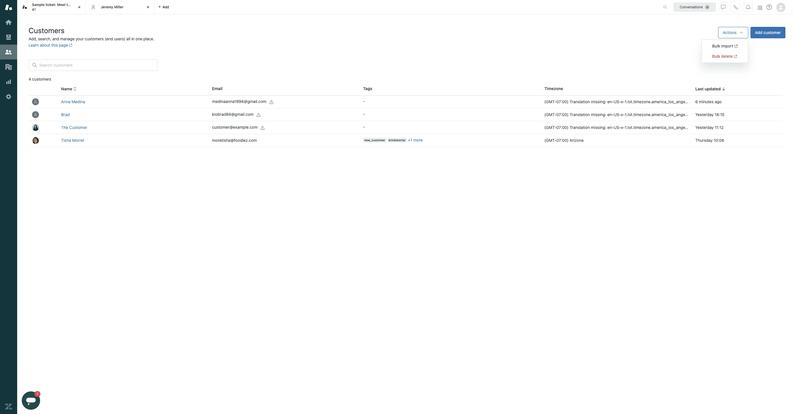 Task type: locate. For each thing, give the bounding box(es) containing it.
tab
[[17, 0, 86, 14]]

miller
[[114, 5, 124, 9]]

1 yesterday from the top
[[696, 112, 714, 117]]

- for klobrad84@gmail.com
[[364, 112, 365, 117]]

translation for 6 minutes ago
[[570, 99, 591, 104]]

3 (gmt- from the top
[[545, 125, 557, 130]]

button displays agent's chat status as invisible. image
[[722, 5, 726, 9]]

us- for 6 minutes ago
[[614, 99, 622, 104]]

2 us- from the top
[[614, 112, 622, 117]]

1 horizontal spatial unverified email image
[[270, 100, 274, 104]]

1 vertical spatial (gmt-07:00) translation missing: en-us-x-1.txt.timezone.america_los_angeles
[[545, 112, 691, 117]]

ago
[[716, 99, 722, 104]]

customer@example.com
[[212, 125, 258, 130]]

2 - from the top
[[364, 112, 365, 117]]

tabs tab list
[[17, 0, 658, 14]]

0 horizontal spatial customers
[[32, 77, 51, 82]]

1 vertical spatial en-
[[608, 112, 614, 117]]

1 vertical spatial x-
[[622, 112, 625, 117]]

tags
[[364, 86, 373, 91]]

get help image
[[767, 5, 773, 10]]

reporting image
[[5, 78, 12, 86]]

1 vertical spatial yesterday
[[696, 125, 714, 130]]

thursday 10:06
[[696, 138, 725, 143]]

last updated button
[[696, 87, 726, 92]]

18:15
[[716, 112, 725, 117]]

1 horizontal spatial close image
[[145, 4, 151, 10]]

+1
[[408, 138, 413, 143]]

(gmt-07:00) translation missing: en-us-x-1.txt.timezone.america_los_angeles
[[545, 99, 691, 104], [545, 112, 691, 117], [545, 125, 691, 130]]

1 - from the top
[[364, 99, 365, 104]]

2 (gmt- from the top
[[545, 112, 557, 117]]

0 vertical spatial yesterday
[[696, 112, 714, 117]]

0 vertical spatial x-
[[622, 99, 625, 104]]

jeremy miller
[[101, 5, 124, 9]]

0 vertical spatial (opens in a new tab) image
[[68, 44, 72, 47]]

customers inside customers add, search, and manage your customers (end users) all in one place.
[[85, 36, 104, 41]]

0 vertical spatial customers
[[85, 36, 104, 41]]

0 vertical spatial translation
[[570, 99, 591, 104]]

1.txt.timezone.america_los_angeles for yesterday 18:15
[[625, 112, 691, 117]]

the customer link
[[61, 125, 87, 130]]

(end
[[105, 36, 113, 41]]

(opens in a new tab) image down manage
[[68, 44, 72, 47]]

3 missing: from the top
[[592, 125, 607, 130]]

2 en- from the top
[[608, 112, 614, 117]]

1 vertical spatial -
[[364, 112, 365, 117]]

customer
[[764, 30, 782, 35]]

0 vertical spatial en-
[[608, 99, 614, 104]]

en- for yesterday 18:15
[[608, 112, 614, 117]]

2 vertical spatial missing:
[[592, 125, 607, 130]]

users)
[[114, 36, 125, 41]]

2 07:00) from the top
[[557, 112, 569, 117]]

menu
[[702, 40, 749, 63]]

(gmt- for yesterday 11:12
[[545, 125, 557, 130]]

1 bulk from the top
[[713, 44, 721, 48]]

unverified email image
[[270, 100, 274, 104], [261, 126, 265, 130]]

07:00)
[[557, 99, 569, 104], [557, 112, 569, 117], [557, 125, 569, 130], [557, 138, 569, 143]]

learn
[[29, 43, 39, 48]]

missing:
[[592, 99, 607, 104], [592, 112, 607, 117], [592, 125, 607, 130]]

07:00) for yesterday 18:15
[[557, 112, 569, 117]]

2 vertical spatial translation
[[570, 125, 591, 130]]

0 vertical spatial missing:
[[592, 99, 607, 104]]

3 us- from the top
[[614, 125, 622, 130]]

1 vertical spatial 1.txt.timezone.america_los_angeles
[[625, 112, 691, 117]]

this
[[51, 43, 58, 48]]

1 x- from the top
[[622, 99, 625, 104]]

customers right your
[[85, 36, 104, 41]]

3 translation from the top
[[570, 125, 591, 130]]

customers right 4 at the top of the page
[[32, 77, 51, 82]]

en-
[[608, 99, 614, 104], [608, 112, 614, 117], [608, 125, 614, 130]]

2 vertical spatial en-
[[608, 125, 614, 130]]

2 x- from the top
[[622, 112, 625, 117]]

add
[[163, 5, 169, 9]]

ticket
[[73, 3, 83, 7]]

bulk
[[713, 44, 721, 48], [713, 54, 721, 59]]

close image for tab on the top containing sample ticket: meet the ticket
[[77, 4, 82, 10]]

x- for yesterday 11:12
[[622, 125, 625, 130]]

add button
[[155, 0, 173, 14]]

last updated
[[696, 87, 722, 91]]

yesterday up the thursday
[[696, 125, 714, 130]]

bulk for bulk delete
[[713, 54, 721, 59]]

tisha
[[61, 138, 71, 143]]

(opens in a new tab) image down (opens in a new tab) icon at right top
[[734, 55, 738, 58]]

sample
[[32, 3, 45, 7]]

1 vertical spatial missing:
[[592, 112, 607, 117]]

0 vertical spatial -
[[364, 99, 365, 104]]

2 vertical spatial -
[[364, 125, 365, 130]]

2 1.txt.timezone.america_los_angeles from the top
[[625, 112, 691, 117]]

add,
[[29, 36, 37, 41]]

1 horizontal spatial (opens in a new tab) image
[[734, 55, 738, 58]]

2 vertical spatial us-
[[614, 125, 622, 130]]

one
[[136, 36, 142, 41]]

0 vertical spatial bulk
[[713, 44, 721, 48]]

1 translation from the top
[[570, 99, 591, 104]]

yesterday down minutes
[[696, 112, 714, 117]]

yesterday 11:12
[[696, 125, 725, 130]]

4 (gmt- from the top
[[545, 138, 557, 143]]

(opens in a new tab) image
[[68, 44, 72, 47], [734, 55, 738, 58]]

us- for yesterday 18:15
[[614, 112, 622, 117]]

bulk for bulk import
[[713, 44, 721, 48]]

2 close image from the left
[[145, 4, 151, 10]]

(gmt-07:00) translation missing: en-us-x-1.txt.timezone.america_los_angeles for 6 minutes ago
[[545, 99, 691, 104]]

translation
[[570, 99, 591, 104], [570, 112, 591, 117], [570, 125, 591, 130]]

(opens in a new tab) image inside learn about this page link
[[68, 44, 72, 47]]

delete
[[722, 54, 734, 59]]

meet
[[57, 3, 66, 7]]

x- for yesterday 18:15
[[622, 112, 625, 117]]

us-
[[614, 99, 622, 104], [614, 112, 622, 117], [614, 125, 622, 130]]

1 close image from the left
[[77, 4, 82, 10]]

2 bulk from the top
[[713, 54, 721, 59]]

notifications image
[[747, 5, 751, 9]]

1 vertical spatial translation
[[570, 112, 591, 117]]

2 vertical spatial x-
[[622, 125, 625, 130]]

3 x- from the top
[[622, 125, 625, 130]]

(gmt-07:00) translation missing: en-us-x-1.txt.timezone.america_los_angeles for yesterday 11:12
[[545, 125, 691, 130]]

(gmt-
[[545, 99, 557, 104], [545, 112, 557, 117], [545, 125, 557, 130], [545, 138, 557, 143]]

0 horizontal spatial close image
[[77, 4, 82, 10]]

0 vertical spatial unverified email image
[[270, 100, 274, 104]]

bulk left delete
[[713, 54, 721, 59]]

close image inside tab
[[77, 4, 82, 10]]

(opens in a new tab) image for learn about this page
[[68, 44, 72, 47]]

2 missing: from the top
[[592, 112, 607, 117]]

4 07:00) from the top
[[557, 138, 569, 143]]

updated
[[705, 87, 722, 91]]

en- for yesterday 11:12
[[608, 125, 614, 130]]

email
[[212, 86, 223, 91]]

0 vertical spatial 1.txt.timezone.america_los_angeles
[[625, 99, 691, 104]]

1 vertical spatial us-
[[614, 112, 622, 117]]

0 vertical spatial (gmt-07:00) translation missing: en-us-x-1.txt.timezone.america_los_angeles
[[545, 99, 691, 104]]

bulk delete
[[713, 54, 734, 59]]

-
[[364, 99, 365, 104], [364, 112, 365, 117], [364, 125, 365, 130]]

close image inside jeremy miller tab
[[145, 4, 151, 10]]

2 (gmt-07:00) translation missing: en-us-x-1.txt.timezone.america_los_angeles from the top
[[545, 112, 691, 117]]

2 translation from the top
[[570, 112, 591, 117]]

1 vertical spatial bulk
[[713, 54, 721, 59]]

menu containing bulk import
[[702, 40, 749, 63]]

1 07:00) from the top
[[557, 99, 569, 104]]

more
[[414, 138, 423, 143]]

and
[[52, 36, 59, 41]]

1 horizontal spatial customers
[[85, 36, 104, 41]]

1 missing: from the top
[[592, 99, 607, 104]]

your
[[76, 36, 84, 41]]

0 horizontal spatial (opens in a new tab) image
[[68, 44, 72, 47]]

2 vertical spatial 1.txt.timezone.america_los_angeles
[[625, 125, 691, 130]]

name button
[[61, 87, 77, 92]]

3 1.txt.timezone.america_los_angeles from the top
[[625, 125, 691, 130]]

new_customer
[[365, 139, 386, 142]]

close image left add dropdown button
[[145, 4, 151, 10]]

3 en- from the top
[[608, 125, 614, 130]]

2 vertical spatial (gmt-07:00) translation missing: en-us-x-1.txt.timezone.america_los_angeles
[[545, 125, 691, 130]]

(gmt- for thursday 10:06
[[545, 138, 557, 143]]

07:00) for 6 minutes ago
[[557, 99, 569, 104]]

anna medina
[[61, 99, 85, 104]]

1.txt.timezone.america_los_angeles for 6 minutes ago
[[625, 99, 691, 104]]

(opens in a new tab) image inside bulk delete link
[[734, 55, 738, 58]]

0 horizontal spatial unverified email image
[[261, 126, 265, 130]]

bulk left import
[[713, 44, 721, 48]]

(gmt-07:00) arizona
[[545, 138, 584, 143]]

close image
[[77, 4, 82, 10], [145, 4, 151, 10]]

add customer button
[[751, 27, 786, 38]]

1 vertical spatial (opens in a new tab) image
[[734, 55, 738, 58]]

1 us- from the top
[[614, 99, 622, 104]]

yesterday
[[696, 112, 714, 117], [696, 125, 714, 130]]

unverified email image
[[257, 113, 261, 117]]

1 1.txt.timezone.america_los_angeles from the top
[[625, 99, 691, 104]]

3 (gmt-07:00) translation missing: en-us-x-1.txt.timezone.america_los_angeles from the top
[[545, 125, 691, 130]]

bulk import
[[713, 44, 734, 48]]

3 - from the top
[[364, 125, 365, 130]]

actions
[[724, 30, 738, 35]]

missing: for yesterday 18:15
[[592, 112, 607, 117]]

1 en- from the top
[[608, 99, 614, 104]]

1 (gmt- from the top
[[545, 99, 557, 104]]

organizations image
[[5, 63, 12, 71]]

the
[[67, 3, 72, 7]]

3 07:00) from the top
[[557, 125, 569, 130]]

about
[[40, 43, 50, 48]]

brickmortar
[[389, 139, 406, 142]]

2 yesterday from the top
[[696, 125, 714, 130]]

medinaanna1994@gmail.com
[[212, 99, 267, 104]]

the
[[61, 125, 68, 130]]

translation for yesterday 18:15
[[570, 112, 591, 117]]

1.txt.timezone.america_los_angeles
[[625, 99, 691, 104], [625, 112, 691, 117], [625, 125, 691, 130]]

0 vertical spatial us-
[[614, 99, 622, 104]]

1 vertical spatial unverified email image
[[261, 126, 265, 130]]

1 (gmt-07:00) translation missing: en-us-x-1.txt.timezone.america_los_angeles from the top
[[545, 99, 691, 104]]

close image right 'the'
[[77, 4, 82, 10]]

zendesk products image
[[759, 6, 763, 10]]

morrel
[[72, 138, 84, 143]]



Task type: describe. For each thing, give the bounding box(es) containing it.
10:06
[[715, 138, 725, 143]]

minutes
[[700, 99, 714, 104]]

manage
[[60, 36, 75, 41]]

(gmt-07:00) translation missing: en-us-x-1.txt.timezone.america_los_angeles for yesterday 18:15
[[545, 112, 691, 117]]

tisha morrel
[[61, 138, 84, 143]]

1.txt.timezone.america_los_angeles for yesterday 11:12
[[625, 125, 691, 130]]

+1 more button
[[408, 138, 423, 143]]

close image for jeremy miller tab at the left
[[145, 4, 151, 10]]

place.
[[144, 36, 154, 41]]

customers image
[[5, 48, 12, 56]]

- for medinaanna1994@gmail.com
[[364, 99, 365, 104]]

zendesk support image
[[5, 4, 12, 11]]

unverified email image for customer@example.com
[[261, 126, 265, 130]]

actions button
[[719, 27, 749, 38]]

customers
[[29, 26, 65, 35]]

search,
[[38, 36, 51, 41]]

brad
[[61, 112, 70, 117]]

#1
[[32, 7, 36, 12]]

conversations button
[[674, 2, 717, 12]]

jeremy miller tab
[[86, 0, 155, 14]]

brad link
[[61, 112, 70, 117]]

thursday
[[696, 138, 713, 143]]

us- for yesterday 11:12
[[614, 125, 622, 130]]

main element
[[0, 0, 17, 415]]

moretisha@foodlez.com
[[212, 138, 257, 143]]

yesterday 18:15
[[696, 112, 725, 117]]

zendesk image
[[5, 404, 12, 411]]

anna medina link
[[61, 99, 85, 104]]

6
[[696, 99, 699, 104]]

conversations
[[681, 5, 704, 9]]

import
[[722, 44, 734, 48]]

tisha morrel link
[[61, 138, 84, 143]]

Search customers field
[[39, 63, 154, 68]]

yesterday for yesterday 11:12
[[696, 125, 714, 130]]

en- for 6 minutes ago
[[608, 99, 614, 104]]

sample ticket: meet the ticket #1
[[32, 3, 83, 12]]

get started image
[[5, 19, 12, 26]]

missing: for yesterday 11:12
[[592, 125, 607, 130]]

yesterday for yesterday 18:15
[[696, 112, 714, 117]]

anna
[[61, 99, 71, 104]]

unverified email image for medinaanna1994@gmail.com
[[270, 100, 274, 104]]

11:12
[[716, 125, 725, 130]]

07:00) for yesterday 11:12
[[557, 125, 569, 130]]

last
[[696, 87, 704, 91]]

ticket:
[[46, 3, 56, 7]]

medina
[[72, 99, 85, 104]]

(gmt- for yesterday 18:15
[[545, 112, 557, 117]]

1 vertical spatial customers
[[32, 77, 51, 82]]

add
[[756, 30, 763, 35]]

page
[[59, 43, 68, 48]]

tab containing sample ticket: meet the ticket
[[17, 0, 86, 14]]

4
[[29, 77, 31, 82]]

klobrad84@gmail.com
[[212, 112, 254, 117]]

add customer
[[756, 30, 782, 35]]

views image
[[5, 34, 12, 41]]

admin image
[[5, 93, 12, 101]]

bulk delete link
[[713, 54, 738, 59]]

learn about this page
[[29, 43, 68, 48]]

x- for 6 minutes ago
[[622, 99, 625, 104]]

translation for yesterday 11:12
[[570, 125, 591, 130]]

name
[[61, 87, 72, 91]]

timezone
[[545, 86, 564, 91]]

missing: for 6 minutes ago
[[592, 99, 607, 104]]

learn about this page link
[[29, 43, 72, 48]]

07:00) for thursday 10:06
[[557, 138, 569, 143]]

all
[[127, 36, 130, 41]]

- for customer@example.com
[[364, 125, 365, 130]]

6 minutes ago
[[696, 99, 722, 104]]

jeremy
[[101, 5, 113, 9]]

bulk import link
[[713, 44, 739, 48]]

(opens in a new tab) image for bulk delete
[[734, 55, 738, 58]]

in
[[132, 36, 135, 41]]

arizona
[[570, 138, 584, 143]]

customers add, search, and manage your customers (end users) all in one place.
[[29, 26, 154, 41]]

4 customers
[[29, 77, 51, 82]]

(opens in a new tab) image
[[734, 45, 739, 48]]

brickmortar +1 more
[[389, 138, 423, 143]]

the customer
[[61, 125, 87, 130]]

customer
[[69, 125, 87, 130]]

(gmt- for 6 minutes ago
[[545, 99, 557, 104]]



Task type: vqa. For each thing, say whether or not it's contained in the screenshot.
Jeremy
yes



